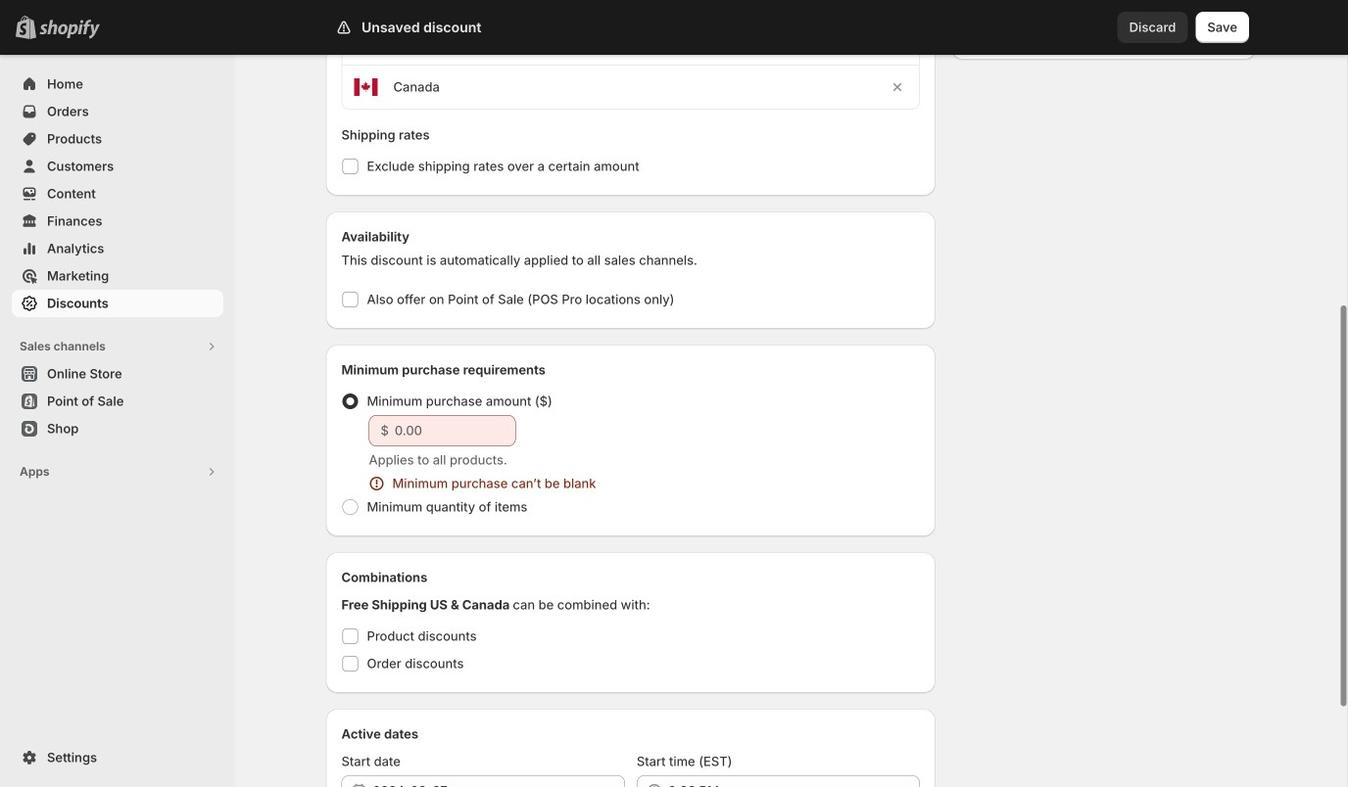 Task type: locate. For each thing, give the bounding box(es) containing it.
Enter time text field
[[668, 776, 920, 788]]

shopify image
[[39, 19, 100, 39]]



Task type: vqa. For each thing, say whether or not it's contained in the screenshot.
Enter time text box
yes



Task type: describe. For each thing, give the bounding box(es) containing it.
YYYY-MM-DD text field
[[373, 776, 625, 788]]

0.00 text field
[[395, 416, 516, 447]]



